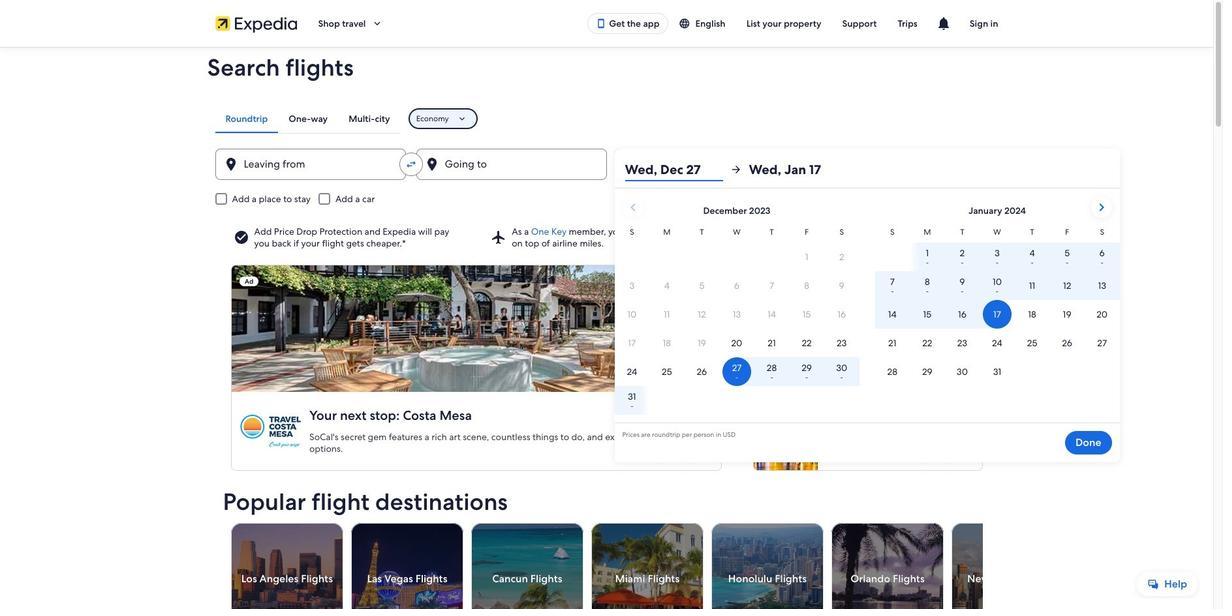 Task type: locate. For each thing, give the bounding box(es) containing it.
main content
[[0, 47, 1214, 610]]

small image
[[679, 18, 696, 29]]

tab list
[[215, 104, 401, 133]]

previous month image
[[625, 200, 641, 215]]

previous image
[[223, 572, 239, 588]]

las vegas flights image
[[351, 524, 463, 610]]

shop travel image
[[371, 18, 383, 29]]

swap origin and destination values image
[[405, 159, 417, 170]]

next image
[[975, 572, 991, 588]]

los angeles flights image
[[231, 524, 343, 610]]

popular flight destinations region
[[215, 490, 1064, 610]]



Task type: vqa. For each thing, say whether or not it's contained in the screenshot.
Previous month image
yes



Task type: describe. For each thing, give the bounding box(es) containing it.
new york flights image
[[952, 524, 1064, 610]]

honolulu flights image
[[711, 524, 824, 610]]

download the app button image
[[596, 18, 607, 29]]

miami flights image
[[591, 524, 704, 610]]

communication center icon image
[[936, 16, 952, 31]]

next month image
[[1094, 200, 1110, 215]]

cancun flights image
[[471, 524, 583, 610]]

expedia logo image
[[215, 14, 297, 33]]

orlando flights image
[[832, 524, 944, 610]]



